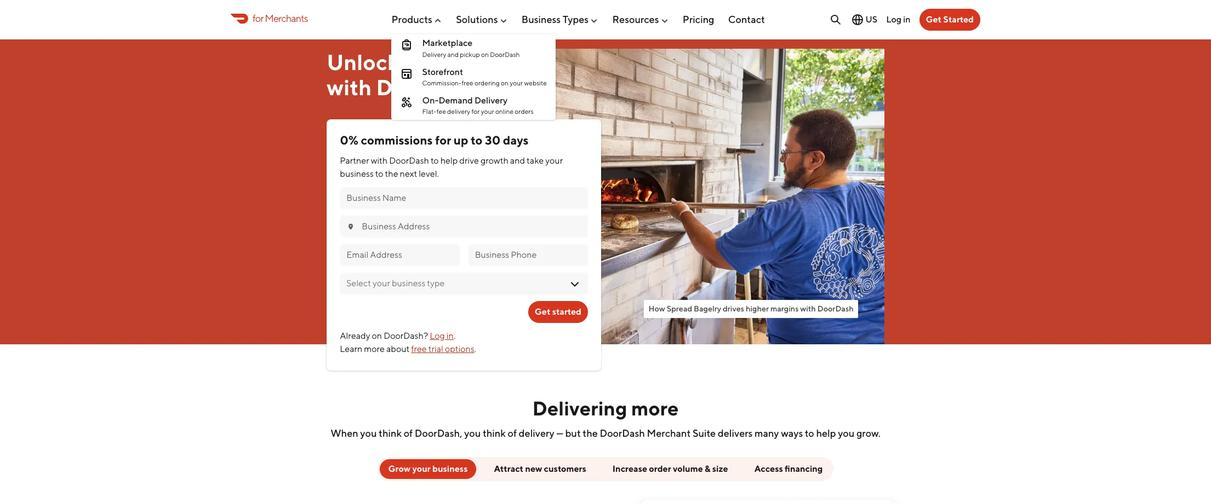 Task type: vqa. For each thing, say whether or not it's contained in the screenshot.
sent
no



Task type: describe. For each thing, give the bounding box(es) containing it.
commission-
[[422, 79, 462, 87]]

business inside 'partner with doordash to help drive growth and take your business to the next level.'
[[340, 169, 374, 179]]

business inside button
[[433, 464, 468, 475]]

to up level.
[[431, 156, 439, 166]]

increase order volume & size button
[[604, 460, 737, 479]]

resources link
[[613, 9, 669, 29]]

0% commissions for up to 30 days
[[340, 133, 529, 148]]

business types link
[[522, 9, 599, 29]]

3 you from the left
[[838, 428, 855, 440]]

trial
[[429, 344, 443, 355]]

started
[[944, 14, 974, 25]]

delivery inside on-demand delivery flat-fee delivery for your online orders
[[447, 108, 470, 116]]

partner with doordash to help drive growth and take your business to the next level.
[[340, 156, 563, 179]]

doordash down the delivering more
[[600, 428, 645, 440]]

when
[[331, 428, 358, 440]]

bagelry
[[694, 304, 721, 314]]

Business Address text field
[[362, 221, 582, 233]]

insights you can use image
[[628, 490, 924, 504]]

doordash?
[[384, 331, 428, 341]]

2 you from the left
[[464, 428, 481, 440]]

flat-
[[422, 108, 437, 116]]

options
[[445, 344, 475, 355]]

1 horizontal spatial in
[[904, 14, 911, 25]]

products link
[[392, 9, 442, 29]]

doordash inside marketplace delivery and pickup on doordash
[[490, 50, 520, 59]]

resources
[[613, 14, 659, 25]]

suite
[[693, 428, 716, 440]]

for inside 'link'
[[253, 13, 264, 24]]

learn
[[340, 344, 363, 355]]

log inside already on doordash? log in . learn more about free trial options .
[[430, 331, 445, 341]]

on-demand delivery flat-fee delivery for your online orders
[[422, 95, 534, 116]]

products
[[392, 14, 432, 25]]

for merchants
[[253, 13, 308, 24]]

growth
[[481, 156, 509, 166]]

but
[[565, 428, 581, 440]]

partner
[[340, 156, 369, 166]]

delivers
[[718, 428, 753, 440]]

free inside storefront commission-free ordering on your website
[[462, 79, 473, 87]]

&
[[705, 464, 711, 475]]

your inside on-demand delivery flat-fee delivery for your online orders
[[481, 108, 494, 116]]

2 of from the left
[[508, 428, 517, 440]]

your inside storefront commission-free ordering on your website
[[510, 79, 523, 87]]

attract new customers button
[[485, 460, 595, 479]]

marketplace delivery and pickup on doordash
[[422, 38, 520, 59]]

2 vertical spatial with
[[801, 304, 816, 314]]

Business Phone text field
[[475, 249, 582, 261]]

up
[[454, 133, 468, 148]]

1 horizontal spatial help
[[816, 428, 836, 440]]

get started button
[[920, 9, 981, 31]]

pricing link
[[683, 9, 715, 29]]

grow
[[388, 464, 411, 475]]

delivery inside marketplace delivery and pickup on doordash
[[422, 50, 446, 59]]

business
[[522, 14, 561, 25]]

1 of from the left
[[404, 428, 413, 440]]

drives
[[723, 304, 744, 314]]

merchant line image
[[400, 67, 414, 80]]

get for get started
[[535, 307, 551, 317]]

free inside already on doordash? log in . learn more about free trial options .
[[411, 344, 427, 355]]

doordash right margins
[[818, 304, 854, 314]]

size
[[713, 464, 728, 475]]

access financing
[[755, 464, 823, 475]]

pickup
[[460, 50, 480, 59]]

get started
[[926, 14, 974, 25]]

to left next on the top
[[375, 169, 383, 179]]

margins
[[771, 304, 799, 314]]

access
[[755, 464, 783, 475]]

us
[[866, 14, 878, 25]]

how
[[649, 304, 665, 314]]

1 you from the left
[[360, 428, 377, 440]]

1 vertical spatial .
[[475, 344, 476, 355]]

take
[[527, 156, 544, 166]]

storefront commission-free ordering on your website
[[422, 67, 547, 87]]

ways
[[781, 428, 803, 440]]

log in
[[887, 14, 911, 25]]

volume
[[673, 464, 703, 475]]

when you think of doordash, you think of delivery — but the doordash merchant suite delivers many ways to help you grow.
[[331, 428, 881, 440]]

Email Address email field
[[347, 249, 453, 261]]

more for delivering
[[631, 397, 679, 420]]

unlock more profits with doordash
[[327, 49, 529, 100]]

30
[[485, 133, 501, 148]]

days
[[503, 133, 529, 148]]

and inside 'partner with doordash to help drive growth and take your business to the next level.'
[[510, 156, 525, 166]]

for merchants link
[[231, 11, 308, 26]]

pricing
[[683, 14, 715, 25]]

to right ways
[[805, 428, 814, 440]]

financing
[[785, 464, 823, 475]]

spread
[[667, 304, 692, 314]]

get for get started
[[926, 14, 942, 25]]

drive
[[460, 156, 479, 166]]

free trial options link
[[411, 344, 475, 355]]

on for storefront
[[501, 79, 509, 87]]

marketplace
[[422, 38, 473, 48]]

location pin image
[[347, 222, 355, 231]]

many
[[755, 428, 779, 440]]

merchant
[[647, 428, 691, 440]]

Business Name text field
[[347, 192, 582, 204]]

next
[[400, 169, 417, 179]]

profits
[[461, 49, 529, 75]]



Task type: locate. For each thing, give the bounding box(es) containing it.
merchants
[[265, 13, 308, 24]]

solutions
[[456, 14, 498, 25]]

contact link
[[728, 9, 765, 29]]

delivery inside on-demand delivery flat-fee delivery for your online orders
[[475, 95, 508, 106]]

more for unlock
[[404, 49, 457, 75]]

help
[[441, 156, 458, 166], [816, 428, 836, 440]]

order hotbag line image
[[400, 39, 414, 52]]

—
[[557, 428, 563, 440]]

unlock
[[327, 49, 399, 75]]

help left drive
[[441, 156, 458, 166]]

1 vertical spatial delivery
[[519, 428, 555, 440]]

1 vertical spatial log
[[430, 331, 445, 341]]

1 horizontal spatial and
[[510, 156, 525, 166]]

1 vertical spatial delivery
[[475, 95, 508, 106]]

0 horizontal spatial of
[[404, 428, 413, 440]]

2 horizontal spatial on
[[501, 79, 509, 87]]

free left trial
[[411, 344, 427, 355]]

1 vertical spatial free
[[411, 344, 427, 355]]

to right up
[[471, 133, 483, 148]]

with right partner
[[371, 156, 388, 166]]

0 horizontal spatial the
[[385, 169, 398, 179]]

1 vertical spatial log in link
[[430, 331, 454, 341]]

get started button
[[528, 301, 588, 323]]

1 vertical spatial for
[[472, 108, 480, 116]]

1 horizontal spatial on
[[481, 50, 489, 59]]

0 vertical spatial on
[[481, 50, 489, 59]]

0 vertical spatial in
[[904, 14, 911, 25]]

fee
[[437, 108, 446, 116]]

2 horizontal spatial you
[[838, 428, 855, 440]]

with up 0%
[[327, 74, 372, 100]]

storefront
[[422, 67, 463, 77]]

your inside 'partner with doordash to help drive growth and take your business to the next level.'
[[546, 156, 563, 166]]

1 horizontal spatial log
[[887, 14, 902, 25]]

0 horizontal spatial delivery
[[422, 50, 446, 59]]

1 vertical spatial and
[[510, 156, 525, 166]]

to
[[471, 133, 483, 148], [431, 156, 439, 166], [375, 169, 383, 179], [805, 428, 814, 440]]

2 horizontal spatial for
[[472, 108, 480, 116]]

your left online
[[481, 108, 494, 116]]

log
[[887, 14, 902, 25], [430, 331, 445, 341]]

website
[[524, 79, 547, 87]]

0 vertical spatial the
[[385, 169, 398, 179]]

on
[[481, 50, 489, 59], [501, 79, 509, 87], [372, 331, 382, 341]]

doordash up storefront commission-free ordering on your website
[[490, 50, 520, 59]]

1 vertical spatial the
[[583, 428, 598, 440]]

increase order volume & size
[[613, 464, 728, 475]]

for left up
[[435, 133, 451, 148]]

in right the us
[[904, 14, 911, 25]]

your left website
[[510, 79, 523, 87]]

in
[[904, 14, 911, 25], [447, 331, 454, 341]]

0 vertical spatial .
[[454, 331, 456, 341]]

log in link
[[887, 14, 911, 25], [430, 331, 454, 341]]

doordash inside unlock more profits with doordash
[[376, 74, 479, 100]]

1 horizontal spatial get
[[926, 14, 942, 25]]

already on doordash? log in . learn more about free trial options .
[[340, 331, 476, 355]]

0 horizontal spatial you
[[360, 428, 377, 440]]

of left the doordash,
[[404, 428, 413, 440]]

0 horizontal spatial for
[[253, 13, 264, 24]]

for left "merchants"
[[253, 13, 264, 24]]

0 horizontal spatial delivery
[[447, 108, 470, 116]]

on right already
[[372, 331, 382, 341]]

your
[[510, 79, 523, 87], [481, 108, 494, 116], [546, 156, 563, 166], [412, 464, 431, 475]]

delivery up online
[[475, 95, 508, 106]]

the inside 'partner with doordash to help drive growth and take your business to the next level.'
[[385, 169, 398, 179]]

0 horizontal spatial in
[[447, 331, 454, 341]]

0 vertical spatial log in link
[[887, 14, 911, 25]]

you
[[360, 428, 377, 440], [464, 428, 481, 440], [838, 428, 855, 440]]

and down marketplace
[[448, 50, 459, 59]]

in up free trial options 'link'
[[447, 331, 454, 341]]

with inside 'partner with doordash to help drive growth and take your business to the next level.'
[[371, 156, 388, 166]]

help inside 'partner with doordash to help drive growth and take your business to the next level.'
[[441, 156, 458, 166]]

globe line image
[[852, 13, 865, 26]]

access financing button
[[746, 460, 832, 479]]

1 horizontal spatial log in link
[[887, 14, 911, 25]]

on right pickup
[[481, 50, 489, 59]]

1 horizontal spatial delivery
[[519, 428, 555, 440]]

1 horizontal spatial the
[[583, 428, 598, 440]]

0 horizontal spatial think
[[379, 428, 402, 440]]

ordering
[[475, 79, 500, 87]]

started
[[552, 307, 582, 317]]

delivery left "—"
[[519, 428, 555, 440]]

delivery down demand
[[447, 108, 470, 116]]

1 horizontal spatial .
[[475, 344, 476, 355]]

0%
[[340, 133, 358, 148]]

you right the doordash,
[[464, 428, 481, 440]]

customers
[[544, 464, 586, 475]]

1 vertical spatial on
[[501, 79, 509, 87]]

1 horizontal spatial delivery
[[475, 95, 508, 106]]

log in link up free trial options 'link'
[[430, 331, 454, 341]]

1 horizontal spatial more
[[404, 49, 457, 75]]

order
[[649, 464, 671, 475]]

0 vertical spatial help
[[441, 156, 458, 166]]

contact
[[728, 14, 765, 25]]

free left ordering
[[462, 79, 473, 87]]

your right grow on the left bottom
[[412, 464, 431, 475]]

1 vertical spatial with
[[371, 156, 388, 166]]

more up merchant
[[631, 397, 679, 420]]

2 vertical spatial more
[[631, 397, 679, 420]]

your right take
[[546, 156, 563, 166]]

1 horizontal spatial free
[[462, 79, 473, 87]]

get started
[[535, 307, 582, 317]]

delivery down marketplace
[[422, 50, 446, 59]]

1 vertical spatial help
[[816, 428, 836, 440]]

grow.
[[857, 428, 881, 440]]

0 horizontal spatial get
[[535, 307, 551, 317]]

1 vertical spatial business
[[433, 464, 468, 475]]

0 horizontal spatial help
[[441, 156, 458, 166]]

grow your business
[[388, 464, 468, 475]]

and left take
[[510, 156, 525, 166]]

business types
[[522, 14, 589, 25]]

on right ordering
[[501, 79, 509, 87]]

think up grow on the left bottom
[[379, 428, 402, 440]]

commissions
[[361, 133, 433, 148]]

more inside unlock more profits with doordash
[[404, 49, 457, 75]]

log in link right the us
[[887, 14, 911, 25]]

and inside marketplace delivery and pickup on doordash
[[448, 50, 459, 59]]

for down demand
[[472, 108, 480, 116]]

online
[[496, 108, 514, 116]]

in inside already on doordash? log in . learn more about free trial options .
[[447, 331, 454, 341]]

0 horizontal spatial business
[[340, 169, 374, 179]]

on for marketplace
[[481, 50, 489, 59]]

attract new customers
[[494, 464, 586, 475]]

for inside on-demand delivery flat-fee delivery for your online orders
[[472, 108, 480, 116]]

doordash
[[490, 50, 520, 59], [376, 74, 479, 100], [389, 156, 429, 166], [818, 304, 854, 314], [600, 428, 645, 440]]

higher
[[746, 304, 769, 314]]

vehicle bike line image
[[400, 96, 414, 109]]

0 vertical spatial free
[[462, 79, 473, 87]]

delivery
[[447, 108, 470, 116], [519, 428, 555, 440]]

orders
[[515, 108, 534, 116]]

1 vertical spatial get
[[535, 307, 551, 317]]

2 horizontal spatial more
[[631, 397, 679, 420]]

log up trial
[[430, 331, 445, 341]]

the left next on the top
[[385, 169, 398, 179]]

. right trial
[[475, 344, 476, 355]]

business down partner
[[340, 169, 374, 179]]

on inside storefront commission-free ordering on your website
[[501, 79, 509, 87]]

1 horizontal spatial think
[[483, 428, 506, 440]]

new
[[525, 464, 542, 475]]

with right margins
[[801, 304, 816, 314]]

0 horizontal spatial log
[[430, 331, 445, 341]]

2 vertical spatial for
[[435, 133, 451, 148]]

0 vertical spatial get
[[926, 14, 942, 25]]

how spread bagelry drives higher margins with doordash
[[649, 304, 854, 314]]

delivery
[[422, 50, 446, 59], [475, 95, 508, 106]]

0 vertical spatial log
[[887, 14, 902, 25]]

business down the doordash,
[[433, 464, 468, 475]]

with inside unlock more profits with doordash
[[327, 74, 372, 100]]

business
[[340, 169, 374, 179], [433, 464, 468, 475]]

demand
[[439, 95, 473, 106]]

.
[[454, 331, 456, 341], [475, 344, 476, 355]]

0 horizontal spatial on
[[372, 331, 382, 341]]

about
[[386, 344, 410, 355]]

grow your business button
[[380, 460, 477, 479]]

level.
[[419, 169, 439, 179]]

0 horizontal spatial free
[[411, 344, 427, 355]]

. up options
[[454, 331, 456, 341]]

already
[[340, 331, 370, 341]]

0 horizontal spatial log in link
[[430, 331, 454, 341]]

on inside marketplace delivery and pickup on doordash
[[481, 50, 489, 59]]

types
[[563, 14, 589, 25]]

2 vertical spatial on
[[372, 331, 382, 341]]

log right the us
[[887, 14, 902, 25]]

1 vertical spatial more
[[364, 344, 385, 355]]

0 horizontal spatial and
[[448, 50, 459, 59]]

0 horizontal spatial .
[[454, 331, 456, 341]]

you right when
[[360, 428, 377, 440]]

0 vertical spatial more
[[404, 49, 457, 75]]

0 vertical spatial and
[[448, 50, 459, 59]]

0 vertical spatial business
[[340, 169, 374, 179]]

0 vertical spatial delivery
[[422, 50, 446, 59]]

solutions link
[[456, 9, 508, 29]]

attract
[[494, 464, 524, 475]]

more up commission-
[[404, 49, 457, 75]]

tab list
[[270, 458, 941, 504]]

free
[[462, 79, 473, 87], [411, 344, 427, 355]]

and
[[448, 50, 459, 59], [510, 156, 525, 166]]

0 vertical spatial delivery
[[447, 108, 470, 116]]

doordash up next on the top
[[389, 156, 429, 166]]

more right learn
[[364, 344, 385, 355]]

think up attract
[[483, 428, 506, 440]]

help right ways
[[816, 428, 836, 440]]

for
[[253, 13, 264, 24], [472, 108, 480, 116], [435, 133, 451, 148]]

delivering
[[533, 397, 627, 420]]

0 vertical spatial for
[[253, 13, 264, 24]]

think
[[379, 428, 402, 440], [483, 428, 506, 440]]

1 horizontal spatial of
[[508, 428, 517, 440]]

on inside already on doordash? log in . learn more about free trial options .
[[372, 331, 382, 341]]

1 think from the left
[[379, 428, 402, 440]]

tab list containing grow your business
[[270, 458, 941, 504]]

increase
[[613, 464, 647, 475]]

doordash up flat-
[[376, 74, 479, 100]]

1 horizontal spatial business
[[433, 464, 468, 475]]

the right but
[[583, 428, 598, 440]]

on-
[[422, 95, 439, 106]]

0 horizontal spatial more
[[364, 344, 385, 355]]

delivering more
[[533, 397, 679, 420]]

of up attract
[[508, 428, 517, 440]]

1 horizontal spatial for
[[435, 133, 451, 148]]

you left grow.
[[838, 428, 855, 440]]

0 vertical spatial with
[[327, 74, 372, 100]]

1 horizontal spatial you
[[464, 428, 481, 440]]

the
[[385, 169, 398, 179], [583, 428, 598, 440]]

doordash,
[[415, 428, 462, 440]]

1 vertical spatial in
[[447, 331, 454, 341]]

doordash inside 'partner with doordash to help drive growth and take your business to the next level.'
[[389, 156, 429, 166]]

spread bagelry image
[[553, 49, 885, 345]]

how spread bagelry drives higher margins with doordash link
[[644, 300, 858, 318]]

your inside grow your business button
[[412, 464, 431, 475]]

more inside already on doordash? log in . learn more about free trial options .
[[364, 344, 385, 355]]

more
[[404, 49, 457, 75], [364, 344, 385, 355], [631, 397, 679, 420]]

2 think from the left
[[483, 428, 506, 440]]



